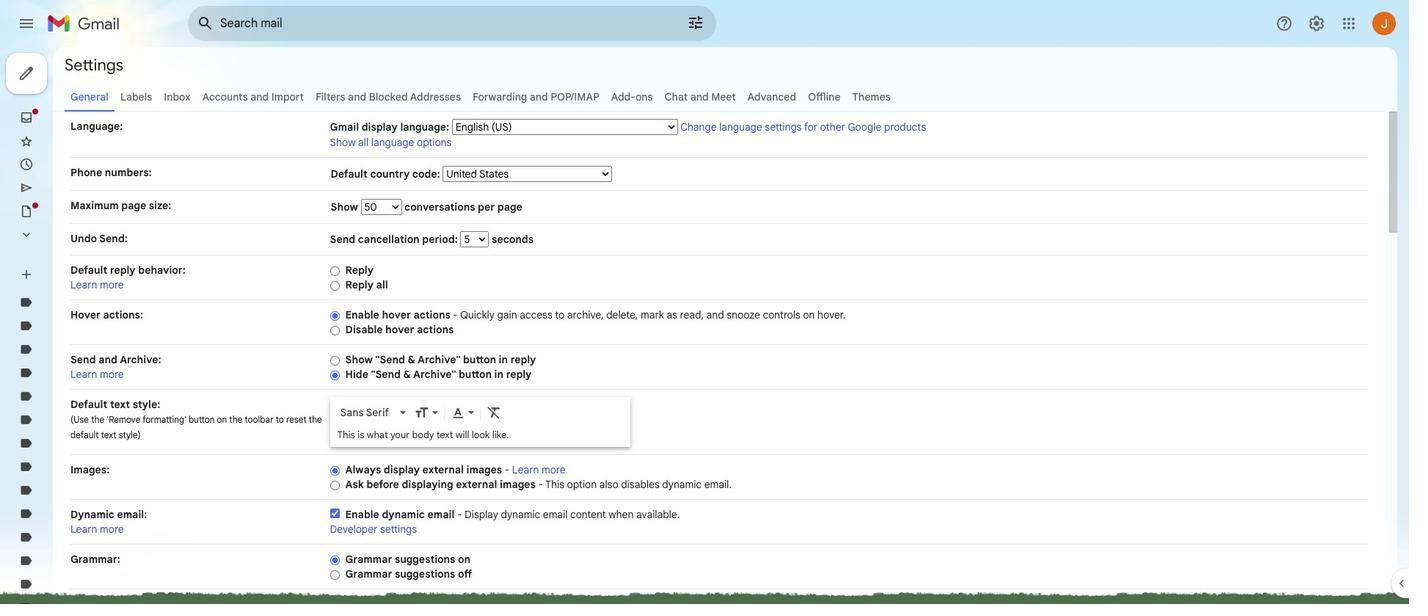 Task type: locate. For each thing, give the bounding box(es) containing it.
actions up show "send & archive" button in reply
[[417, 323, 454, 336]]

inbox link
[[164, 90, 191, 104]]

& up hide "send & archive" button in reply on the left of the page
[[408, 353, 416, 366]]

the left toolbar
[[229, 414, 243, 425]]

button
[[463, 353, 496, 366], [459, 368, 492, 381], [189, 414, 215, 425]]

send down hover
[[70, 353, 96, 366]]

other
[[821, 120, 846, 134]]

0 horizontal spatial settings
[[380, 523, 417, 536]]

send for send and archive: learn more
[[70, 353, 96, 366]]

learn more link down 'dynamic'
[[70, 523, 124, 536]]

settings left for
[[765, 120, 802, 134]]

always
[[346, 463, 381, 477]]

conversations per page
[[402, 200, 523, 214]]

1 vertical spatial archive"
[[413, 368, 456, 381]]

1 horizontal spatial dynamic
[[501, 508, 541, 521]]

this is what your body text will look like.
[[337, 429, 509, 441]]

2 vertical spatial button
[[189, 414, 215, 425]]

this
[[337, 429, 355, 441], [545, 478, 565, 491]]

reply right reply all option
[[346, 278, 374, 292]]

actions up disable hover actions
[[414, 308, 451, 322]]

display for gmail
[[362, 120, 398, 134]]

Disable hover actions radio
[[330, 325, 340, 336]]

& for hide
[[404, 368, 411, 381]]

grammar right grammar suggestions off radio
[[346, 568, 392, 581]]

advanced search options image
[[681, 8, 711, 37]]

add-ons
[[611, 90, 653, 104]]

None checkbox
[[330, 509, 340, 518]]

chat and meet
[[665, 90, 736, 104]]

& for show
[[408, 353, 416, 366]]

on inside default text style: (use the 'remove formatting' button on the toolbar to reset the default text style)
[[217, 414, 227, 425]]

0 horizontal spatial on
[[217, 414, 227, 425]]

send up the reply "radio"
[[330, 233, 356, 246]]

hover up disable hover actions
[[382, 308, 411, 322]]

0 vertical spatial display
[[362, 120, 398, 134]]

default for default reply behavior: learn more
[[70, 264, 107, 277]]

0 vertical spatial reply
[[346, 264, 374, 277]]

1 horizontal spatial email
[[543, 508, 568, 521]]

1 vertical spatial display
[[384, 463, 420, 477]]

gmail image
[[47, 9, 127, 38]]

1 vertical spatial send
[[70, 353, 96, 366]]

and left pop/imap
[[530, 90, 548, 104]]

images down look
[[467, 463, 502, 477]]

0 vertical spatial show
[[330, 136, 356, 149]]

general
[[70, 90, 109, 104]]

1 horizontal spatial all
[[376, 278, 388, 292]]

- left display
[[457, 508, 462, 521]]

dynamic up the developer settings link
[[382, 508, 425, 521]]

send cancellation period:
[[330, 233, 461, 246]]

display up show all language options link
[[362, 120, 398, 134]]

page right per
[[498, 200, 523, 214]]

images up enable dynamic email - display dynamic email content when available. developer settings
[[500, 478, 536, 491]]

access
[[520, 308, 553, 322]]

and left import
[[251, 90, 269, 104]]

default up (use
[[70, 398, 107, 411]]

None search field
[[188, 6, 717, 41]]

learn up hover
[[70, 278, 97, 292]]

1 vertical spatial actions
[[417, 323, 454, 336]]

images
[[467, 463, 502, 477], [500, 478, 536, 491]]

0 vertical spatial reply
[[110, 264, 136, 277]]

on left toolbar
[[217, 414, 227, 425]]

2 suggestions from the top
[[395, 568, 456, 581]]

0 vertical spatial "send
[[376, 353, 405, 366]]

themes
[[853, 90, 891, 104]]

settings image
[[1308, 15, 1326, 32]]

change language settings for other google products link
[[681, 120, 927, 134]]

settings up grammar suggestions on
[[380, 523, 417, 536]]

addresses
[[410, 90, 461, 104]]

email.
[[705, 478, 732, 491]]

in
[[499, 353, 508, 366], [495, 368, 504, 381]]

on
[[803, 308, 815, 322], [217, 414, 227, 425], [458, 553, 471, 566]]

offline link
[[808, 90, 841, 104]]

learn more link for reply
[[70, 278, 124, 292]]

style:
[[133, 398, 160, 411]]

2 enable from the top
[[346, 508, 380, 521]]

this left is
[[337, 429, 355, 441]]

more down archive:
[[100, 368, 124, 381]]

default inside default text style: (use the 'remove formatting' button on the toolbar to reset the default text style)
[[70, 398, 107, 411]]

remove formatting ‪(⌘\)‬ image
[[487, 406, 501, 420]]

0 vertical spatial to
[[555, 308, 565, 322]]

as
[[667, 308, 678, 322]]

1 vertical spatial "send
[[371, 368, 401, 381]]

all
[[358, 136, 369, 149], [376, 278, 388, 292]]

0 vertical spatial actions
[[414, 308, 451, 322]]

0 vertical spatial in
[[499, 353, 508, 366]]

2 horizontal spatial the
[[309, 414, 322, 425]]

1 vertical spatial hover
[[386, 323, 414, 336]]

in for show "send & archive" button in reply
[[499, 353, 508, 366]]

disable
[[346, 323, 383, 336]]

chat and meet link
[[665, 90, 736, 104]]

developer
[[330, 523, 378, 536]]

show down gmail
[[330, 136, 356, 149]]

size:
[[149, 199, 171, 212]]

and right filters
[[348, 90, 366, 104]]

reply down the send:
[[110, 264, 136, 277]]

all down cancellation
[[376, 278, 388, 292]]

display
[[362, 120, 398, 134], [384, 463, 420, 477]]

grammar down the developer settings link
[[346, 553, 392, 566]]

learn up (use
[[70, 368, 97, 381]]

settings
[[765, 120, 802, 134], [380, 523, 417, 536]]

2 horizontal spatial on
[[803, 308, 815, 322]]

the right "reset" in the bottom of the page
[[309, 414, 322, 425]]

0 vertical spatial enable
[[346, 308, 380, 322]]

1 vertical spatial reply
[[511, 353, 536, 366]]

support image
[[1276, 15, 1294, 32]]

text
[[110, 398, 130, 411], [437, 429, 453, 441], [101, 430, 116, 441]]

learn up ask before displaying external images - this option also disables dynamic email.
[[512, 463, 539, 477]]

0 vertical spatial send
[[330, 233, 356, 246]]

1 horizontal spatial to
[[555, 308, 565, 322]]

1 vertical spatial language
[[371, 136, 414, 149]]

to left "reset" in the bottom of the page
[[276, 414, 284, 425]]

hover for disable
[[386, 323, 414, 336]]

page left size:
[[121, 199, 146, 212]]

1 vertical spatial reply
[[346, 278, 374, 292]]

enable for enable dynamic email
[[346, 508, 380, 521]]

0 vertical spatial settings
[[765, 120, 802, 134]]

reply for hide "send & archive" button in reply
[[506, 368, 532, 381]]

display up before on the bottom left of the page
[[384, 463, 420, 477]]

ask
[[346, 478, 364, 491]]

1 vertical spatial suggestions
[[395, 568, 456, 581]]

2 email from the left
[[543, 508, 568, 521]]

0 horizontal spatial email
[[428, 508, 455, 521]]

default reply behavior: learn more
[[70, 264, 186, 292]]

offline
[[808, 90, 841, 104]]

button inside default text style: (use the 'remove formatting' button on the toolbar to reset the default text style)
[[189, 414, 215, 425]]

suggestions up grammar suggestions off at the bottom left of page
[[395, 553, 456, 566]]

1 vertical spatial grammar
[[346, 568, 392, 581]]

text left will
[[437, 429, 453, 441]]

email
[[428, 508, 455, 521], [543, 508, 568, 521]]

0 vertical spatial &
[[408, 353, 416, 366]]

to right access
[[555, 308, 565, 322]]

and inside the send and archive: learn more
[[99, 353, 117, 366]]

default
[[331, 167, 368, 181], [70, 264, 107, 277], [70, 398, 107, 411]]

grammar suggestions on
[[346, 553, 471, 566]]

1 suggestions from the top
[[395, 553, 456, 566]]

default text style: (use the 'remove formatting' button on the toolbar to reset the default text style)
[[70, 398, 322, 441]]

reply up formatting options toolbar
[[506, 368, 532, 381]]

archive" for show
[[418, 353, 461, 366]]

period:
[[422, 233, 458, 246]]

more up ask before displaying external images - this option also disables dynamic email.
[[542, 463, 566, 477]]

snooze
[[727, 308, 761, 322]]

2 grammar from the top
[[346, 568, 392, 581]]

"send for show
[[376, 353, 405, 366]]

learn more link down archive:
[[70, 368, 124, 381]]

reply down access
[[511, 353, 536, 366]]

and for meet
[[691, 90, 709, 104]]

default
[[70, 430, 99, 441]]

2 vertical spatial default
[[70, 398, 107, 411]]

grammar
[[346, 553, 392, 566], [346, 568, 392, 581]]

1 vertical spatial enable
[[346, 508, 380, 521]]

& down show "send & archive" button in reply
[[404, 368, 411, 381]]

formatting'
[[143, 414, 186, 425]]

1 horizontal spatial the
[[229, 414, 243, 425]]

text up 'remove
[[110, 398, 130, 411]]

dynamic left email.
[[663, 478, 702, 491]]

inbox
[[164, 90, 191, 104]]

1 vertical spatial images
[[500, 478, 536, 491]]

suggestions down grammar suggestions on
[[395, 568, 456, 581]]

enable up developer
[[346, 508, 380, 521]]

the right (use
[[91, 414, 104, 425]]

show for show all language options
[[330, 136, 356, 149]]

forwarding
[[473, 90, 527, 104]]

send for send cancellation period:
[[330, 233, 356, 246]]

reply up reply all
[[346, 264, 374, 277]]

to inside default text style: (use the 'remove formatting' button on the toolbar to reset the default text style)
[[276, 414, 284, 425]]

- up ask before displaying external images - this option also disables dynamic email.
[[505, 463, 510, 477]]

0 horizontal spatial language
[[371, 136, 414, 149]]

0 horizontal spatial the
[[91, 414, 104, 425]]

all for show
[[358, 136, 369, 149]]

in for hide "send & archive" button in reply
[[495, 368, 504, 381]]

learn down 'dynamic'
[[70, 523, 97, 536]]

1 vertical spatial in
[[495, 368, 504, 381]]

default left country
[[331, 167, 368, 181]]

0 horizontal spatial all
[[358, 136, 369, 149]]

archive" down show "send & archive" button in reply
[[413, 368, 456, 381]]

more down 'dynamic'
[[100, 523, 124, 536]]

dynamic
[[663, 478, 702, 491], [382, 508, 425, 521], [501, 508, 541, 521]]

default down undo
[[70, 264, 107, 277]]

learn more link up hover actions:
[[70, 278, 124, 292]]

button down show "send & archive" button in reply
[[459, 368, 492, 381]]

1 horizontal spatial on
[[458, 553, 471, 566]]

main menu image
[[18, 15, 35, 32]]

button up hide "send & archive" button in reply on the left of the page
[[463, 353, 496, 366]]

"send
[[376, 353, 405, 366], [371, 368, 401, 381]]

0 vertical spatial language
[[720, 120, 763, 134]]

sans serif option
[[337, 406, 397, 420]]

phone
[[70, 166, 102, 179]]

default inside default reply behavior: learn more
[[70, 264, 107, 277]]

options
[[417, 136, 452, 149]]

display
[[465, 508, 499, 521]]

and for archive:
[[99, 353, 117, 366]]

hover actions:
[[70, 308, 143, 322]]

show all language options
[[330, 136, 452, 149]]

0 vertical spatial hover
[[382, 308, 411, 322]]

accounts and import
[[202, 90, 304, 104]]

0 vertical spatial default
[[331, 167, 368, 181]]

2 vertical spatial show
[[346, 353, 373, 366]]

0 vertical spatial on
[[803, 308, 815, 322]]

external down always display external images - learn more
[[456, 478, 497, 491]]

enable up disable
[[346, 308, 380, 322]]

external up 'displaying'
[[423, 463, 464, 477]]

"send down disable hover actions
[[376, 353, 405, 366]]

"send right hide
[[371, 368, 401, 381]]

0 vertical spatial all
[[358, 136, 369, 149]]

2 reply from the top
[[346, 278, 374, 292]]

cancellation
[[358, 233, 420, 246]]

learn more link for email:
[[70, 523, 124, 536]]

in up remove formatting ‪(⌘\)‬ image
[[495, 368, 504, 381]]

and for pop/imap
[[530, 90, 548, 104]]

navigation
[[0, 47, 176, 604]]

on up off
[[458, 553, 471, 566]]

email down 'displaying'
[[428, 508, 455, 521]]

enable inside enable dynamic email - display dynamic email content when available. developer settings
[[346, 508, 380, 521]]

1 vertical spatial to
[[276, 414, 284, 425]]

settings
[[65, 55, 123, 75]]

1 vertical spatial this
[[545, 478, 565, 491]]

show
[[330, 136, 356, 149], [331, 200, 361, 214], [346, 353, 373, 366]]

serif
[[366, 406, 389, 420]]

your
[[391, 429, 410, 441]]

more inside the send and archive: learn more
[[100, 368, 124, 381]]

show up hide
[[346, 353, 373, 366]]

1 vertical spatial on
[[217, 414, 227, 425]]

email left the content
[[543, 508, 568, 521]]

more inside dynamic email: learn more
[[100, 523, 124, 536]]

1 vertical spatial button
[[459, 368, 492, 381]]

1 vertical spatial default
[[70, 264, 107, 277]]

1 horizontal spatial send
[[330, 233, 356, 246]]

learn
[[70, 278, 97, 292], [70, 368, 97, 381], [512, 463, 539, 477], [70, 523, 97, 536]]

more up hover actions:
[[100, 278, 124, 292]]

0 horizontal spatial to
[[276, 414, 284, 425]]

all down gmail
[[358, 136, 369, 149]]

0 horizontal spatial this
[[337, 429, 355, 441]]

-
[[453, 308, 458, 322], [505, 463, 510, 477], [539, 478, 543, 491], [457, 508, 462, 521]]

button right the formatting'
[[189, 414, 215, 425]]

chat
[[665, 90, 688, 104]]

0 vertical spatial grammar
[[346, 553, 392, 566]]

themes link
[[853, 90, 891, 104]]

0 vertical spatial button
[[463, 353, 496, 366]]

default for default country code:
[[331, 167, 368, 181]]

on left hover.
[[803, 308, 815, 322]]

and right chat
[[691, 90, 709, 104]]

archive" up hide "send & archive" button in reply on the left of the page
[[418, 353, 461, 366]]

2 vertical spatial reply
[[506, 368, 532, 381]]

and left archive:
[[99, 353, 117, 366]]

1 vertical spatial &
[[404, 368, 411, 381]]

1 reply from the top
[[346, 264, 374, 277]]

dynamic down ask before displaying external images - this option also disables dynamic email.
[[501, 508, 541, 521]]

archive" for hide
[[413, 368, 456, 381]]

advanced
[[748, 90, 797, 104]]

1 vertical spatial settings
[[380, 523, 417, 536]]

hover right disable
[[386, 323, 414, 336]]

0 vertical spatial suggestions
[[395, 553, 456, 566]]

1 vertical spatial all
[[376, 278, 388, 292]]

accounts
[[202, 90, 248, 104]]

in down gain
[[499, 353, 508, 366]]

Grammar suggestions off radio
[[330, 570, 340, 581]]

language down gmail display language:
[[371, 136, 414, 149]]

'remove
[[107, 414, 141, 425]]

language down meet
[[720, 120, 763, 134]]

this left option
[[545, 478, 565, 491]]

1 vertical spatial show
[[331, 200, 361, 214]]

actions
[[414, 308, 451, 322], [417, 323, 454, 336]]

0 horizontal spatial send
[[70, 353, 96, 366]]

enable
[[346, 308, 380, 322], [346, 508, 380, 521]]

1 enable from the top
[[346, 308, 380, 322]]

show down the default country code:
[[331, 200, 361, 214]]

send inside the send and archive: learn more
[[70, 353, 96, 366]]

and
[[251, 90, 269, 104], [348, 90, 366, 104], [530, 90, 548, 104], [691, 90, 709, 104], [707, 308, 724, 322], [99, 353, 117, 366]]

0 vertical spatial archive"
[[418, 353, 461, 366]]

1 grammar from the top
[[346, 553, 392, 566]]

- inside enable dynamic email - display dynamic email content when available. developer settings
[[457, 508, 462, 521]]



Task type: describe. For each thing, give the bounding box(es) containing it.
for
[[805, 120, 818, 134]]

developer settings link
[[330, 523, 417, 536]]

grammar suggestions off
[[346, 568, 472, 581]]

show for show "send & archive" button in reply
[[346, 353, 373, 366]]

settings inside enable dynamic email - display dynamic email content when available. developer settings
[[380, 523, 417, 536]]

hide "send & archive" button in reply
[[346, 368, 532, 381]]

send:
[[99, 232, 128, 245]]

Search mail text field
[[220, 16, 646, 31]]

hover.
[[818, 308, 846, 322]]

sans serif
[[340, 406, 389, 420]]

reply for reply
[[346, 264, 374, 277]]

send and archive: learn more
[[70, 353, 161, 381]]

reply all
[[346, 278, 388, 292]]

Reply radio
[[330, 266, 340, 277]]

advanced link
[[748, 90, 797, 104]]

text left style)
[[101, 430, 116, 441]]

3 the from the left
[[309, 414, 322, 425]]

forwarding and pop/imap link
[[473, 90, 600, 104]]

actions for enable
[[414, 308, 451, 322]]

default country code:
[[331, 167, 443, 181]]

Enable hover actions radio
[[330, 310, 340, 321]]

dynamic
[[70, 508, 114, 521]]

blocked
[[369, 90, 408, 104]]

all for reply
[[376, 278, 388, 292]]

1 horizontal spatial page
[[498, 200, 523, 214]]

ask before displaying external images - this option also disables dynamic email.
[[346, 478, 732, 491]]

learn more link for and
[[70, 368, 124, 381]]

Hide "Send & Archive" button in reply radio
[[330, 370, 340, 381]]

dynamic email: learn more
[[70, 508, 147, 536]]

1 the from the left
[[91, 414, 104, 425]]

actions:
[[103, 308, 143, 322]]

sans
[[340, 406, 364, 420]]

gmail display language:
[[330, 120, 450, 134]]

enable dynamic email - display dynamic email content when available. developer settings
[[330, 508, 680, 536]]

reply for reply all
[[346, 278, 374, 292]]

hover for enable
[[382, 308, 411, 322]]

controls
[[763, 308, 801, 322]]

add-ons link
[[611, 90, 653, 104]]

numbers:
[[105, 166, 152, 179]]

code:
[[413, 167, 440, 181]]

grammar for grammar suggestions on
[[346, 553, 392, 566]]

grammar:
[[70, 553, 120, 566]]

when
[[609, 508, 634, 521]]

read,
[[680, 308, 704, 322]]

actions for disable
[[417, 323, 454, 336]]

enable hover actions - quickly gain access to archive, delete, mark as read, and snooze controls on hover.
[[346, 308, 846, 322]]

conversations
[[405, 200, 475, 214]]

meet
[[712, 90, 736, 104]]

google
[[848, 120, 882, 134]]

show all language options link
[[330, 136, 452, 149]]

images:
[[70, 463, 110, 477]]

delete,
[[607, 308, 638, 322]]

forwarding and pop/imap
[[473, 90, 600, 104]]

accounts and import link
[[202, 90, 304, 104]]

1 horizontal spatial this
[[545, 478, 565, 491]]

hover
[[70, 308, 101, 322]]

learn inside default reply behavior: learn more
[[70, 278, 97, 292]]

also
[[600, 478, 619, 491]]

0 horizontal spatial dynamic
[[382, 508, 425, 521]]

option
[[567, 478, 597, 491]]

content
[[571, 508, 606, 521]]

what
[[367, 429, 388, 441]]

Reply all radio
[[330, 280, 340, 291]]

per
[[478, 200, 495, 214]]

0 horizontal spatial page
[[121, 199, 146, 212]]

0 vertical spatial images
[[467, 463, 502, 477]]

maximum page size:
[[70, 199, 171, 212]]

2 the from the left
[[229, 414, 243, 425]]

grammar for grammar suggestions off
[[346, 568, 392, 581]]

before
[[367, 478, 399, 491]]

undo
[[70, 232, 97, 245]]

2 horizontal spatial dynamic
[[663, 478, 702, 491]]

toolbar
[[245, 414, 274, 425]]

gain
[[498, 308, 517, 322]]

phone numbers:
[[70, 166, 152, 179]]

gmail
[[330, 120, 359, 134]]

general link
[[70, 90, 109, 104]]

1 horizontal spatial settings
[[765, 120, 802, 134]]

reply for show "send & archive" button in reply
[[511, 353, 536, 366]]

learn inside the send and archive: learn more
[[70, 368, 97, 381]]

formatting options toolbar
[[335, 399, 626, 426]]

- left the quickly on the left bottom
[[453, 308, 458, 322]]

- left option
[[539, 478, 543, 491]]

will
[[456, 429, 470, 441]]

body
[[412, 429, 434, 441]]

0 vertical spatial external
[[423, 463, 464, 477]]

Show "Send & Archive" button in reply radio
[[330, 355, 340, 366]]

and for blocked
[[348, 90, 366, 104]]

filters and blocked addresses link
[[316, 90, 461, 104]]

language:
[[400, 120, 450, 134]]

button for hide "send & archive" button in reply
[[459, 368, 492, 381]]

maximum
[[70, 199, 119, 212]]

Grammar suggestions on radio
[[330, 555, 340, 566]]

display for always
[[384, 463, 420, 477]]

archive:
[[120, 353, 161, 366]]

learn more link up ask before displaying external images - this option also disables dynamic email.
[[512, 463, 566, 477]]

disable hover actions
[[346, 323, 454, 336]]

"send for hide
[[371, 368, 401, 381]]

change
[[681, 120, 717, 134]]

1 vertical spatial external
[[456, 478, 497, 491]]

and right read,
[[707, 308, 724, 322]]

reply inside default reply behavior: learn more
[[110, 264, 136, 277]]

more inside default reply behavior: learn more
[[100, 278, 124, 292]]

is
[[358, 429, 365, 441]]

change language settings for other google products
[[681, 120, 927, 134]]

enable for enable hover actions
[[346, 308, 380, 322]]

show "send & archive" button in reply
[[346, 353, 536, 366]]

0 vertical spatial this
[[337, 429, 355, 441]]

(use
[[70, 414, 89, 425]]

displaying
[[402, 478, 453, 491]]

language:
[[70, 120, 123, 133]]

and for import
[[251, 90, 269, 104]]

1 horizontal spatial language
[[720, 120, 763, 134]]

email:
[[117, 508, 147, 521]]

country
[[370, 167, 410, 181]]

look
[[472, 429, 490, 441]]

button for show "send & archive" button in reply
[[463, 353, 496, 366]]

1 email from the left
[[428, 508, 455, 521]]

default for default text style: (use the 'remove formatting' button on the toolbar to reset the default text style)
[[70, 398, 107, 411]]

undo send:
[[70, 232, 128, 245]]

off
[[458, 568, 472, 581]]

disables
[[621, 478, 660, 491]]

style)
[[119, 430, 141, 441]]

search mail image
[[192, 10, 219, 37]]

suggestions for off
[[395, 568, 456, 581]]

always display external images - learn more
[[346, 463, 566, 477]]

Always display external images radio
[[330, 465, 340, 476]]

show for show
[[331, 200, 361, 214]]

learn inside dynamic email: learn more
[[70, 523, 97, 536]]

pop/imap
[[551, 90, 600, 104]]

Ask before displaying external images radio
[[330, 480, 340, 491]]

suggestions for on
[[395, 553, 456, 566]]

products
[[885, 120, 927, 134]]

2 vertical spatial on
[[458, 553, 471, 566]]



Task type: vqa. For each thing, say whether or not it's contained in the screenshot.
remove formatting ‪(⌘\)‬ IMAGE
yes



